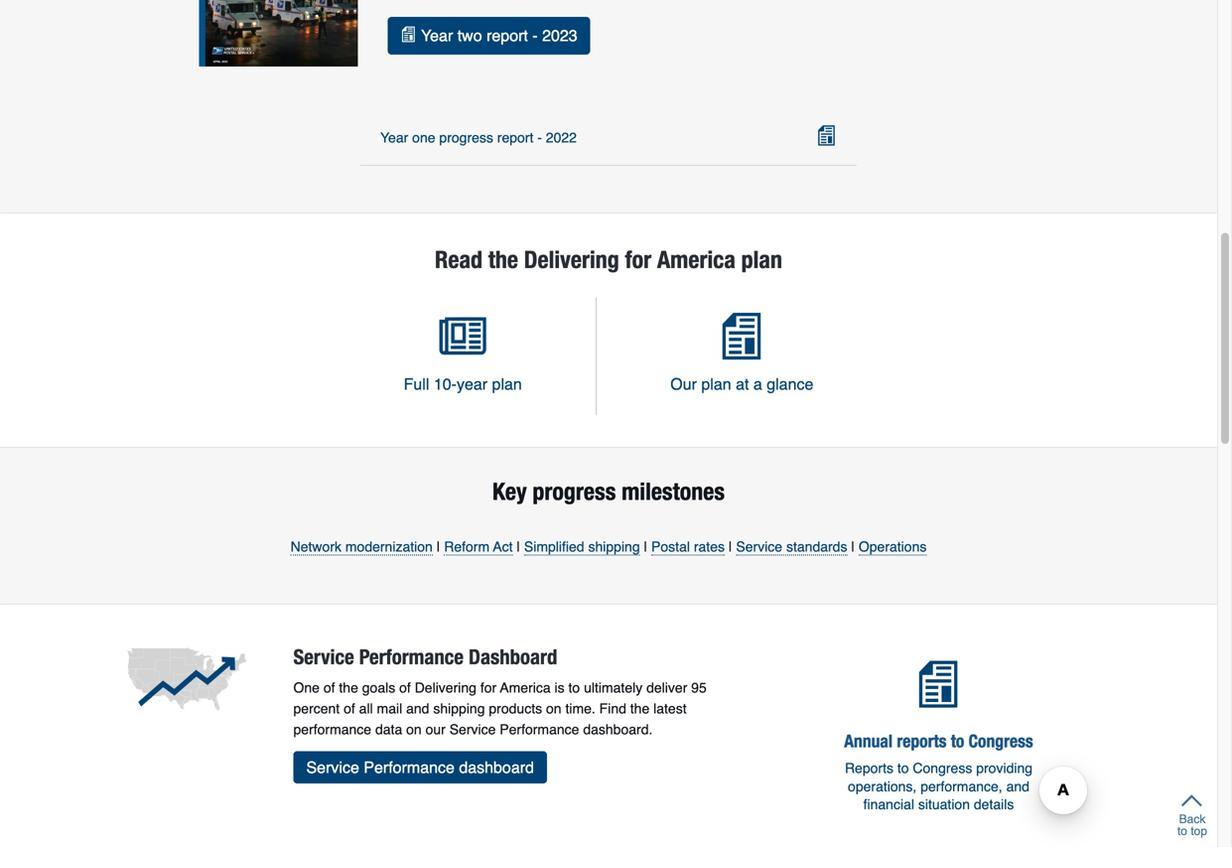 Task type: locate. For each thing, give the bounding box(es) containing it.
service standards link
[[736, 539, 848, 556]]

0 vertical spatial year
[[421, 26, 453, 44]]

on down is
[[546, 701, 562, 717]]

to inside 'one of the goals of delivering for america is to ultimately deliver 95 percent of all mail and shipping products on time. find the latest performance data on our service performance dashboard.'
[[569, 680, 580, 696]]

america
[[657, 245, 736, 274], [500, 680, 551, 696]]

reports
[[845, 760, 894, 776]]

|
[[437, 539, 440, 555], [517, 539, 520, 555], [644, 539, 648, 555], [729, 539, 733, 555], [852, 539, 855, 555]]

| left 'reform'
[[437, 539, 440, 555]]

of up mail
[[399, 680, 411, 696]]

0 vertical spatial congress
[[969, 731, 1034, 751]]

1 horizontal spatial and
[[1007, 779, 1030, 794]]

the left goals
[[339, 680, 358, 696]]

annual reports to congress reports to congress providing operations, performance, and financial situation details
[[845, 731, 1034, 812]]

0 horizontal spatial and
[[406, 701, 430, 717]]

delivering inside 'one of the goals of delivering for america is to ultimately deliver 95 percent of all mail and shipping products on time. find the latest performance data on our service performance dashboard.'
[[415, 680, 477, 696]]

performance down products
[[500, 722, 580, 738]]

report left 2022
[[497, 130, 534, 145]]

- left 2023
[[533, 26, 538, 44]]

1 vertical spatial congress
[[913, 760, 973, 776]]

read
[[435, 245, 483, 274]]

the
[[488, 245, 519, 274], [339, 680, 358, 696], [631, 701, 650, 717]]

2 vertical spatial the
[[631, 701, 650, 717]]

1 vertical spatial performance
[[500, 722, 580, 738]]

and up our at the bottom left of the page
[[406, 701, 430, 717]]

delivering
[[524, 245, 620, 274], [415, 680, 477, 696]]

all
[[359, 701, 373, 717]]

to left "top"
[[1178, 824, 1188, 838]]

postal
[[652, 539, 690, 555]]

performance inside 'one of the goals of delivering for america is to ultimately deliver 95 percent of all mail and shipping products on time. find the latest performance data on our service performance dashboard.'
[[500, 722, 580, 738]]

2 vertical spatial performance
[[364, 758, 455, 777]]

2 | from the left
[[517, 539, 520, 555]]

at
[[736, 375, 749, 393]]

to right reports
[[951, 731, 965, 751]]

mail
[[377, 701, 402, 717]]

shipping up our at the bottom left of the page
[[433, 701, 485, 717]]

percent
[[294, 701, 340, 717]]

| right "rates"
[[729, 539, 733, 555]]

the right find at bottom
[[631, 701, 650, 717]]

and inside annual reports to congress reports to congress providing operations, performance, and financial situation details
[[1007, 779, 1030, 794]]

4 | from the left
[[729, 539, 733, 555]]

ultimately
[[584, 680, 643, 696]]

0 horizontal spatial shipping
[[433, 701, 485, 717]]

service right our at the bottom left of the page
[[450, 722, 496, 738]]

0 vertical spatial performance
[[359, 645, 464, 669]]

2 horizontal spatial of
[[399, 680, 411, 696]]

service
[[736, 539, 783, 555], [294, 645, 354, 669], [450, 722, 496, 738], [306, 758, 359, 777]]

performance,
[[921, 779, 1003, 794]]

our plan at a glance
[[671, 375, 814, 393]]

1 horizontal spatial year
[[421, 26, 453, 44]]

progress
[[439, 130, 494, 145], [533, 477, 616, 505]]

1 horizontal spatial plan
[[702, 375, 732, 393]]

shipping
[[588, 539, 640, 555], [433, 701, 485, 717]]

reform act link
[[444, 539, 513, 556]]

shipping down key progress milestones
[[588, 539, 640, 555]]

10-
[[434, 375, 457, 393]]

1 vertical spatial and
[[1007, 779, 1030, 794]]

report inside 'link'
[[487, 26, 528, 44]]

0 vertical spatial and
[[406, 701, 430, 717]]

on
[[546, 701, 562, 717], [406, 722, 422, 738]]

year for year two report - 2023
[[421, 26, 453, 44]]

progress up simplified shipping link
[[533, 477, 616, 505]]

one
[[294, 680, 320, 696]]

plan
[[742, 245, 783, 274], [492, 375, 522, 393], [702, 375, 732, 393]]

1 horizontal spatial shipping
[[588, 539, 640, 555]]

to right is
[[569, 680, 580, 696]]

and down the providing
[[1007, 779, 1030, 794]]

congress
[[969, 731, 1034, 751], [913, 760, 973, 776]]

congress up the providing
[[969, 731, 1034, 751]]

dashboard.
[[583, 722, 653, 738]]

one
[[412, 130, 436, 145]]

reports
[[897, 731, 947, 751]]

rates
[[694, 539, 725, 555]]

1 horizontal spatial progress
[[533, 477, 616, 505]]

| right standards
[[852, 539, 855, 555]]

1 vertical spatial delivering
[[415, 680, 477, 696]]

1 vertical spatial shipping
[[433, 701, 485, 717]]

back
[[1180, 812, 1206, 826]]

| left postal
[[644, 539, 648, 555]]

- left 2022
[[538, 130, 542, 145]]

performance down the data in the bottom of the page
[[364, 758, 455, 777]]

-
[[533, 26, 538, 44], [538, 130, 542, 145]]

0 vertical spatial report
[[487, 26, 528, 44]]

operations
[[859, 539, 927, 555]]

0 vertical spatial on
[[546, 701, 562, 717]]

operations link
[[859, 539, 927, 556]]

our
[[671, 375, 697, 393]]

full
[[404, 375, 429, 393]]

3 | from the left
[[644, 539, 648, 555]]

0 horizontal spatial america
[[500, 680, 551, 696]]

on left our at the bottom left of the page
[[406, 722, 422, 738]]

0 vertical spatial -
[[533, 26, 538, 44]]

progress right one
[[439, 130, 494, 145]]

0 horizontal spatial the
[[339, 680, 358, 696]]

dashboard
[[459, 758, 534, 777]]

| right "act" in the bottom of the page
[[517, 539, 520, 555]]

year inside 'link'
[[421, 26, 453, 44]]

0 horizontal spatial for
[[481, 680, 497, 696]]

of left the all
[[344, 701, 355, 717]]

0 horizontal spatial of
[[324, 680, 335, 696]]

1 vertical spatial on
[[406, 722, 422, 738]]

congress up performance,
[[913, 760, 973, 776]]

1 vertical spatial for
[[481, 680, 497, 696]]

1 horizontal spatial delivering
[[524, 245, 620, 274]]

service right "rates"
[[736, 539, 783, 555]]

report
[[487, 26, 528, 44], [497, 130, 534, 145]]

1 vertical spatial america
[[500, 680, 551, 696]]

top
[[1191, 824, 1208, 838]]

year one progress report - 2022
[[380, 130, 577, 145]]

find
[[600, 701, 627, 717]]

network
[[291, 539, 342, 555]]

year left one
[[380, 130, 409, 145]]

performance
[[359, 645, 464, 669], [500, 722, 580, 738], [364, 758, 455, 777]]

and
[[406, 701, 430, 717], [1007, 779, 1030, 794]]

financial
[[864, 797, 915, 812]]

0 horizontal spatial delivering
[[415, 680, 477, 696]]

america inside 'one of the goals of delivering for america is to ultimately deliver 95 percent of all mail and shipping products on time. find the latest performance data on our service performance dashboard.'
[[500, 680, 551, 696]]

of
[[324, 680, 335, 696], [399, 680, 411, 696], [344, 701, 355, 717]]

of right the one in the bottom left of the page
[[324, 680, 335, 696]]

to
[[569, 680, 580, 696], [951, 731, 965, 751], [898, 760, 909, 776], [1178, 824, 1188, 838]]

service inside 'one of the goals of delivering for america is to ultimately deliver 95 percent of all mail and shipping products on time. find the latest performance data on our service performance dashboard.'
[[450, 722, 496, 738]]

performance up goals
[[359, 645, 464, 669]]

standards
[[787, 539, 848, 555]]

0 horizontal spatial progress
[[439, 130, 494, 145]]

year
[[421, 26, 453, 44], [380, 130, 409, 145]]

performance for dashboard
[[359, 645, 464, 669]]

0 horizontal spatial year
[[380, 130, 409, 145]]

for
[[625, 245, 652, 274], [481, 680, 497, 696]]

full 10-year plan
[[404, 375, 522, 393]]

the right "read"
[[488, 245, 519, 274]]

network modernization | reform act | simplified shipping | postal rates | service standards | operations
[[291, 539, 927, 555]]

1 | from the left
[[437, 539, 440, 555]]

1 horizontal spatial of
[[344, 701, 355, 717]]

1 vertical spatial year
[[380, 130, 409, 145]]

1 horizontal spatial america
[[657, 245, 736, 274]]

year left the two
[[421, 26, 453, 44]]

report right the two
[[487, 26, 528, 44]]

0 vertical spatial for
[[625, 245, 652, 274]]

a
[[754, 375, 763, 393]]

0 vertical spatial the
[[488, 245, 519, 274]]

1 vertical spatial the
[[339, 680, 358, 696]]



Task type: describe. For each thing, give the bounding box(es) containing it.
two
[[458, 26, 482, 44]]

0 horizontal spatial on
[[406, 722, 422, 738]]

1 vertical spatial progress
[[533, 477, 616, 505]]

our
[[426, 722, 446, 738]]

goals
[[362, 680, 396, 696]]

glance
[[767, 375, 814, 393]]

service performance dashboard
[[306, 758, 534, 777]]

products
[[489, 701, 542, 717]]

year two report - 2023 link
[[388, 17, 591, 54]]

0 horizontal spatial plan
[[492, 375, 522, 393]]

simplified
[[524, 539, 585, 555]]

2 horizontal spatial the
[[631, 701, 650, 717]]

key progress milestones
[[493, 477, 725, 505]]

back to top
[[1178, 812, 1208, 838]]

5 | from the left
[[852, 539, 855, 555]]

postal rates link
[[652, 539, 725, 556]]

shipping inside 'one of the goals of delivering for america is to ultimately deliver 95 percent of all mail and shipping products on time. find the latest performance data on our service performance dashboard.'
[[433, 701, 485, 717]]

95
[[692, 680, 707, 696]]

operations,
[[848, 779, 917, 794]]

to up operations,
[[898, 760, 909, 776]]

key
[[493, 477, 527, 505]]

annual
[[845, 731, 893, 751]]

one of the goals of delivering for america is to ultimately deliver 95 percent of all mail and shipping products on time. find the latest performance data on our service performance dashboard.
[[294, 680, 707, 738]]

situation
[[919, 797, 970, 812]]

for inside 'one of the goals of delivering for america is to ultimately deliver 95 percent of all mail and shipping products on time. find the latest performance data on our service performance dashboard.'
[[481, 680, 497, 696]]

year one progress report - 2022 link
[[361, 110, 857, 166]]

performance
[[294, 722, 372, 738]]

and inside 'one of the goals of delivering for america is to ultimately deliver 95 percent of all mail and shipping products on time. find the latest performance data on our service performance dashboard.'
[[406, 701, 430, 717]]

service performance dashboard
[[294, 645, 558, 669]]

2022
[[546, 130, 577, 145]]

1 horizontal spatial on
[[546, 701, 562, 717]]

0 vertical spatial progress
[[439, 130, 494, 145]]

latest
[[654, 701, 687, 717]]

1 horizontal spatial the
[[488, 245, 519, 274]]

is
[[555, 680, 565, 696]]

year two report - 2023
[[417, 26, 578, 44]]

1 vertical spatial -
[[538, 130, 542, 145]]

thumbnail of pdf download image
[[199, 0, 358, 66]]

0 vertical spatial shipping
[[588, 539, 640, 555]]

deliver
[[647, 680, 688, 696]]

providing
[[977, 760, 1033, 776]]

to inside back to top
[[1178, 824, 1188, 838]]

service performance dashboard link
[[294, 752, 547, 784]]

read the delivering for america plan
[[435, 245, 783, 274]]

time.
[[566, 701, 596, 717]]

performance for dashboard
[[364, 758, 455, 777]]

0 vertical spatial delivering
[[524, 245, 620, 274]]

details
[[974, 797, 1014, 812]]

dashboard
[[469, 645, 558, 669]]

act
[[493, 539, 513, 555]]

data
[[375, 722, 403, 738]]

milestones
[[622, 477, 725, 505]]

network modernization link
[[291, 539, 433, 556]]

modernization
[[346, 539, 433, 555]]

service up the one in the bottom left of the page
[[294, 645, 354, 669]]

0 vertical spatial america
[[657, 245, 736, 274]]

2023
[[542, 26, 578, 44]]

year for year one progress report - 2022
[[380, 130, 409, 145]]

year
[[457, 375, 488, 393]]

1 vertical spatial report
[[497, 130, 534, 145]]

1 horizontal spatial for
[[625, 245, 652, 274]]

- inside 'link'
[[533, 26, 538, 44]]

2 horizontal spatial plan
[[742, 245, 783, 274]]

reform
[[444, 539, 490, 555]]

simplified shipping link
[[524, 539, 640, 556]]

service down performance
[[306, 758, 359, 777]]



Task type: vqa. For each thing, say whether or not it's contained in the screenshot.
and
yes



